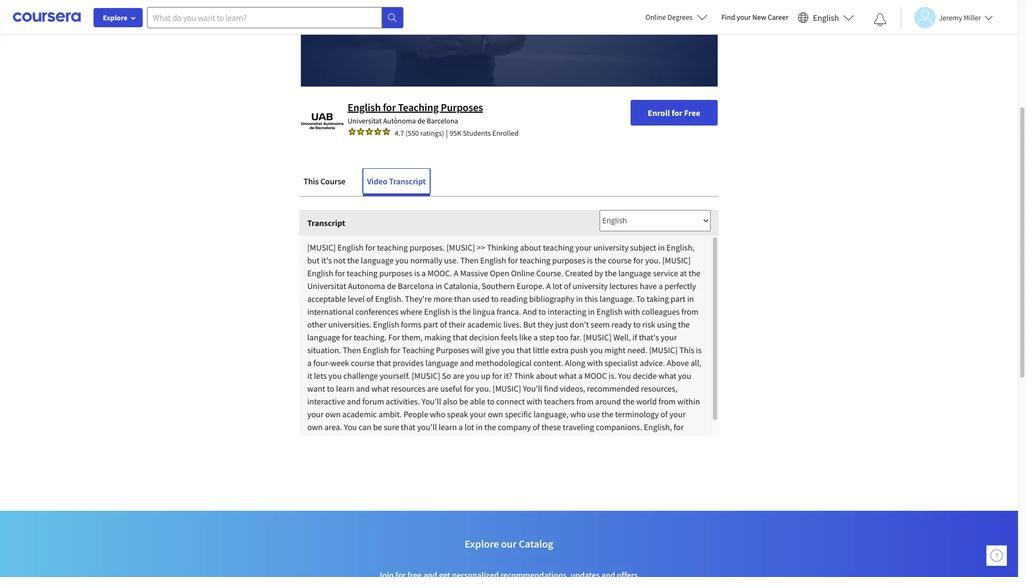 Task type: vqa. For each thing, say whether or not it's contained in the screenshot.
Course details tabs 'tab list'
yes



Task type: describe. For each thing, give the bounding box(es) containing it.
find
[[544, 383, 558, 394]]

taking
[[647, 293, 669, 304]]

online inside dropdown button
[[646, 12, 666, 22]]

decision
[[469, 332, 499, 343]]

in down this
[[588, 306, 595, 317]]

fit
[[420, 435, 427, 445]]

the right not
[[347, 255, 359, 266]]

1 vertical spatial english,
[[644, 422, 672, 432]]

english up not
[[338, 242, 364, 253]]

is up their
[[452, 306, 458, 317]]

is.
[[609, 370, 617, 381]]

language.
[[600, 293, 635, 304]]

0 vertical spatial about
[[520, 242, 541, 253]]

a right like
[[534, 332, 538, 343]]

content.
[[534, 358, 563, 368]]

of left 'these'
[[533, 422, 540, 432]]

english.
[[375, 293, 403, 304]]

show notifications image
[[874, 13, 887, 26]]

your up created
[[576, 242, 592, 253]]

speak
[[447, 409, 468, 420]]

extra
[[551, 345, 569, 355]]

catalog
[[519, 537, 554, 551]]

[music] up at
[[663, 255, 691, 266]]

language up situation. at the bottom left
[[307, 332, 340, 343]]

1 vertical spatial and
[[356, 383, 370, 394]]

need.
[[628, 345, 648, 355]]

|
[[446, 128, 448, 138]]

in down perfectly
[[687, 293, 694, 304]]

you left fit
[[405, 435, 418, 445]]

interacting
[[548, 306, 587, 317]]

up
[[481, 370, 491, 381]]

2 filled star image from the left
[[365, 127, 373, 136]]

far.
[[570, 332, 582, 343]]

video placeholder image
[[301, 0, 718, 86]]

than
[[454, 293, 471, 304]]

1 vertical spatial lot
[[465, 422, 474, 432]]

you left up
[[466, 370, 480, 381]]

universitat inside english for teaching purposes universitat autònoma de barcelona
[[348, 116, 382, 126]]

for down within
[[674, 422, 684, 432]]

universitat inside [music]  english for teaching purposes.  [music]  >> thinking about teaching your university subject in english, but  it's not the language you normally use.  then english for teaching purposes is the course for you.  [music] english for teaching purposes is a mooc.  a massive open online course.  created by the language service at the universitat autonoma de barcelona  in catalonia, southern europe.  a lot of university lectures have a perfectly acceptable level of english.  they're more than used to reading bibliography in this language.  to taking part in international conferences  where english is the lingua franca.  and to interacting in english with colleagues from other universities.  english forms part of their academic lives.  but they just don't seem ready to risk using the language for teaching.  for them, making that decision feels like a step too far.  [music]  well, if that's your situation.  then english for  teaching purposes will give you that little extra push you might need.  [music]  this is a four-week course that provides language and methodological content.  along with specialist advice.  above all, it lets you challenge yourself.  [music]  so are you up for it?  think about what a mooc is.  you decide what you want to learn and what resources are useful for you.  [music]  you'll find videos, recommended resources, interactive and forum activities.  you'll also be able to connect with teachers from around the world  from within your own academic ambit.  people who speak your own specific language,  who use the terminology of your own area.  you can be sure that you'll learn a lot in the company of these traveling companions.  english, for teaching purposes.  getting you fit for purpose.  [music]
[[307, 281, 346, 291]]

that up 'yourself.'
[[377, 358, 391, 368]]

1 horizontal spatial from
[[659, 396, 676, 407]]

1 vertical spatial transcript
[[307, 217, 345, 228]]

that down their
[[453, 332, 468, 343]]

yourself.
[[380, 370, 410, 381]]

colleagues
[[642, 306, 680, 317]]

career
[[768, 12, 789, 22]]

0 horizontal spatial purposes
[[379, 268, 413, 278]]

the up terminology
[[623, 396, 635, 407]]

95k
[[450, 128, 462, 138]]

english button
[[794, 0, 859, 35]]

1 vertical spatial be
[[373, 422, 382, 432]]

jeremy
[[939, 13, 963, 22]]

half-filled star image
[[382, 127, 391, 136]]

methodological
[[476, 358, 532, 368]]

english inside english for teaching purposes universitat autònoma de barcelona
[[348, 100, 381, 114]]

0 vertical spatial part
[[671, 293, 686, 304]]

to left risk
[[634, 319, 641, 330]]

explore for explore
[[103, 13, 128, 22]]

of down created
[[564, 281, 571, 291]]

a left four- on the left
[[307, 358, 312, 368]]

ambit.
[[379, 409, 402, 420]]

language up autonoma
[[361, 255, 394, 266]]

english down it's
[[307, 268, 333, 278]]

this
[[585, 293, 598, 304]]

able
[[470, 396, 486, 407]]

don't
[[570, 319, 589, 330]]

is down normally
[[414, 268, 420, 278]]

1 who from the left
[[430, 409, 446, 420]]

your down interactive
[[307, 409, 324, 420]]

0 vertical spatial a
[[454, 268, 459, 278]]

barcelona inside english for teaching purposes universitat autònoma de barcelona
[[427, 116, 458, 126]]

0 vertical spatial purposes
[[552, 255, 586, 266]]

push
[[571, 345, 588, 355]]

>>
[[477, 242, 485, 253]]

created
[[565, 268, 593, 278]]

[music] down it?
[[493, 383, 521, 394]]

0 vertical spatial lot
[[553, 281, 562, 291]]

have
[[640, 281, 657, 291]]

universitat autònoma de barcelona link
[[348, 116, 458, 126]]

forum
[[362, 396, 384, 407]]

video transcript
[[367, 176, 426, 186]]

de inside [music]  english for teaching purposes.  [music]  >> thinking about teaching your university subject in english, but  it's not the language you normally use.  then english for teaching purposes is the course for you.  [music] english for teaching purposes is a mooc.  a massive open online course.  created by the language service at the universitat autonoma de barcelona  in catalonia, southern europe.  a lot of university lectures have a perfectly acceptable level of english.  they're more than used to reading bibliography in this language.  to taking part in international conferences  where english is the lingua franca.  and to interacting in english with colleagues from other universities.  english forms part of their academic lives.  but they just don't seem ready to risk using the language for teaching.  for them, making that decision feels like a step too far.  [music]  well, if that's your situation.  then english for  teaching purposes will give you that little extra push you might need.  [music]  this is a four-week course that provides language and methodological content.  along with specialist advice.  above all, it lets you challenge yourself.  [music]  so are you up for it?  think about what a mooc is.  you decide what you want to learn and what resources are useful for you.  [music]  you'll find videos, recommended resources, interactive and forum activities.  you'll also be able to connect with teachers from around the world  from within your own academic ambit.  people who speak your own specific language,  who use the terminology of your own area.  you can be sure that you'll learn a lot in the company of these traveling companions.  english, for teaching purposes.  getting you fit for purpose.  [music]
[[387, 281, 396, 291]]

0 vertical spatial be
[[459, 396, 468, 407]]

it?
[[504, 370, 512, 381]]

in down 'mooc.'
[[436, 281, 442, 291]]

for down not
[[335, 268, 345, 278]]

autònoma
[[383, 116, 416, 126]]

0 horizontal spatial academic
[[342, 409, 377, 420]]

mooc
[[585, 370, 607, 381]]

2 vertical spatial and
[[347, 396, 361, 407]]

of down autonoma
[[366, 293, 374, 304]]

normally
[[410, 255, 443, 266]]

in left this
[[576, 293, 583, 304]]

english up for
[[373, 319, 399, 330]]

to right and
[[539, 306, 546, 317]]

teachers
[[544, 396, 575, 407]]

english up open
[[480, 255, 506, 266]]

activities.
[[386, 396, 420, 407]]

english for teaching purposes link
[[348, 100, 483, 114]]

explore for explore our catalog
[[465, 537, 499, 551]]

so
[[442, 370, 451, 381]]

0 vertical spatial you
[[618, 370, 631, 381]]

0 horizontal spatial you.
[[476, 383, 491, 394]]

the up by
[[595, 255, 607, 266]]

for down thinking
[[508, 255, 518, 266]]

course
[[320, 176, 346, 186]]

a down along
[[579, 370, 583, 381]]

0 horizontal spatial from
[[577, 396, 594, 407]]

for up autonoma
[[365, 242, 375, 253]]

your down able
[[470, 409, 486, 420]]

purposes inside english for teaching purposes universitat autònoma de barcelona
[[441, 100, 483, 114]]

0 horizontal spatial purposes.
[[340, 435, 375, 445]]

to down southern
[[491, 293, 499, 304]]

open
[[490, 268, 509, 278]]

autonoma
[[348, 281, 385, 291]]

new
[[753, 12, 767, 22]]

traveling
[[563, 422, 594, 432]]

jeremy miller
[[939, 13, 982, 22]]

too
[[557, 332, 569, 343]]

you down above
[[678, 370, 692, 381]]

along
[[565, 358, 586, 368]]

universities.
[[328, 319, 372, 330]]

purpose.
[[441, 435, 472, 445]]

step
[[540, 332, 555, 343]]

1 vertical spatial about
[[536, 370, 557, 381]]

find your new career
[[722, 12, 789, 22]]

1 horizontal spatial what
[[559, 370, 577, 381]]

the right at
[[689, 268, 701, 278]]

find your new career link
[[716, 11, 794, 24]]

massive
[[460, 268, 488, 278]]

company
[[498, 422, 531, 432]]

language up so
[[426, 358, 458, 368]]

if
[[633, 332, 637, 343]]

not
[[334, 255, 346, 266]]

enroll for free
[[648, 107, 701, 118]]

can
[[359, 422, 372, 432]]

it's
[[321, 255, 332, 266]]

2 horizontal spatial own
[[488, 409, 503, 420]]

english inside english button
[[813, 12, 839, 23]]

decide
[[633, 370, 657, 381]]

transcript inside button
[[389, 176, 426, 186]]

0 vertical spatial academic
[[467, 319, 502, 330]]

students
[[463, 128, 491, 138]]

for left it?
[[492, 370, 502, 381]]

you left normally
[[396, 255, 409, 266]]

free
[[684, 107, 701, 118]]

specialist
[[605, 358, 638, 368]]

situation.
[[307, 345, 341, 355]]

[music] up use.
[[447, 242, 475, 253]]

[music] down seem
[[583, 332, 612, 343]]

degrees
[[668, 12, 693, 22]]

the left company
[[485, 422, 496, 432]]

the down around
[[602, 409, 614, 420]]

use
[[588, 409, 600, 420]]

that down like
[[517, 345, 531, 355]]

for down for
[[391, 345, 401, 355]]

little
[[533, 345, 549, 355]]

[music] down company
[[474, 435, 503, 445]]

1 horizontal spatial course
[[608, 255, 632, 266]]

for down "universities."
[[342, 332, 352, 343]]

also
[[443, 396, 458, 407]]

english down language.
[[597, 306, 623, 317]]

0 horizontal spatial what
[[372, 383, 390, 394]]

resources
[[391, 383, 426, 394]]

0 vertical spatial then
[[461, 255, 479, 266]]

the right by
[[605, 268, 617, 278]]

0 vertical spatial learn
[[336, 383, 354, 394]]

is up all,
[[696, 345, 702, 355]]

forms
[[401, 319, 422, 330]]

you down week
[[329, 370, 342, 381]]

0 vertical spatial english,
[[667, 242, 695, 253]]

your down within
[[670, 409, 686, 420]]

that's
[[639, 332, 659, 343]]

online degrees
[[646, 12, 693, 22]]

in down able
[[476, 422, 483, 432]]

is up created
[[587, 255, 593, 266]]

in right the subject
[[658, 242, 665, 253]]

lives.
[[504, 319, 522, 330]]



Task type: locate. For each thing, give the bounding box(es) containing it.
1 vertical spatial learn
[[439, 422, 457, 432]]

1 vertical spatial university
[[573, 281, 608, 291]]

part down perfectly
[[671, 293, 686, 304]]

1 horizontal spatial are
[[453, 370, 465, 381]]

might
[[605, 345, 626, 355]]

0 vertical spatial universitat
[[348, 116, 382, 126]]

2 horizontal spatial from
[[682, 306, 699, 317]]

1 horizontal spatial online
[[646, 12, 666, 22]]

thinking
[[487, 242, 519, 253]]

teaching inside english for teaching purposes universitat autònoma de barcelona
[[398, 100, 439, 114]]

teaching
[[377, 242, 408, 253], [543, 242, 574, 253], [520, 255, 551, 266], [347, 268, 378, 278], [307, 435, 338, 445]]

filled star image left half-filled star image
[[356, 127, 365, 136]]

lot up bibliography
[[553, 281, 562, 291]]

language up lectures
[[619, 268, 652, 278]]

our
[[501, 537, 517, 551]]

in
[[658, 242, 665, 253], [436, 281, 442, 291], [576, 293, 583, 304], [687, 293, 694, 304], [588, 306, 595, 317], [476, 422, 483, 432]]

where
[[400, 306, 423, 317]]

2 who from the left
[[571, 409, 586, 420]]

for inside english for teaching purposes universitat autònoma de barcelona
[[383, 100, 396, 114]]

about down content.
[[536, 370, 557, 381]]

the
[[347, 255, 359, 266], [595, 255, 607, 266], [605, 268, 617, 278], [689, 268, 701, 278], [459, 306, 471, 317], [678, 319, 690, 330], [623, 396, 635, 407], [602, 409, 614, 420], [485, 422, 496, 432]]

to right able
[[487, 396, 495, 407]]

1 horizontal spatial be
[[459, 396, 468, 407]]

1 horizontal spatial explore
[[465, 537, 499, 551]]

english down more
[[424, 306, 450, 317]]

0 horizontal spatial own
[[307, 422, 323, 432]]

for up able
[[464, 383, 474, 394]]

for right fit
[[429, 435, 439, 445]]

this inside button
[[304, 176, 319, 186]]

1 vertical spatial barcelona
[[398, 281, 434, 291]]

the down than
[[459, 306, 471, 317]]

are left useful
[[427, 383, 439, 394]]

seem
[[591, 319, 610, 330]]

1 horizontal spatial learn
[[439, 422, 457, 432]]

1 horizontal spatial de
[[418, 116, 425, 126]]

a down normally
[[422, 268, 426, 278]]

video transcript button
[[363, 168, 430, 194]]

0 horizontal spatial online
[[511, 268, 535, 278]]

2 vertical spatial with
[[527, 396, 543, 407]]

transcript right the video
[[389, 176, 426, 186]]

to
[[491, 293, 499, 304], [539, 306, 546, 317], [634, 319, 641, 330], [327, 383, 334, 394], [487, 396, 495, 407]]

1 vertical spatial universitat
[[307, 281, 346, 291]]

use.
[[444, 255, 459, 266]]

1 vertical spatial course
[[351, 358, 375, 368]]

purposes. down can
[[340, 435, 375, 445]]

0 horizontal spatial lot
[[465, 422, 474, 432]]

1 vertical spatial part
[[423, 319, 438, 330]]

that
[[453, 332, 468, 343], [517, 345, 531, 355], [377, 358, 391, 368], [401, 422, 416, 432]]

videos,
[[560, 383, 585, 394]]

0 horizontal spatial transcript
[[307, 217, 345, 228]]

0 vertical spatial purposes.
[[410, 242, 445, 253]]

give
[[485, 345, 500, 355]]

risk
[[643, 319, 656, 330]]

0 horizontal spatial learn
[[336, 383, 354, 394]]

online inside [music]  english for teaching purposes.  [music]  >> thinking about teaching your university subject in english, but  it's not the language you normally use.  then english for teaching purposes is the course for you.  [music] english for teaching purposes is a mooc.  a massive open online course.  created by the language service at the universitat autonoma de barcelona  in catalonia, southern europe.  a lot of university lectures have a perfectly acceptable level of english.  they're more than used to reading bibliography in this language.  to taking part in international conferences  where english is the lingua franca.  and to interacting in english with colleagues from other universities.  english forms part of their academic lives.  but they just don't seem ready to risk using the language for teaching.  for them, making that decision feels like a step too far.  [music]  well, if that's your situation.  then english for  teaching purposes will give you that little extra push you might need.  [music]  this is a four-week course that provides language and methodological content.  along with specialist advice.  above all, it lets you challenge yourself.  [music]  so are you up for it?  think about what a mooc is.  you decide what you want to learn and what resources are useful for you.  [music]  you'll find videos, recommended resources, interactive and forum activities.  you'll also be able to connect with teachers from around the world  from within your own academic ambit.  people who speak your own specific language,  who use the terminology of your own area.  you can be sure that you'll learn a lot in the company of these traveling companions.  english, for teaching purposes.  getting you fit for purpose.  [music]
[[511, 268, 535, 278]]

their
[[449, 319, 466, 330]]

own left area.
[[307, 422, 323, 432]]

a
[[454, 268, 459, 278], [546, 281, 551, 291]]

what up the videos,
[[559, 370, 577, 381]]

1 vertical spatial online
[[511, 268, 535, 278]]

1 vertical spatial de
[[387, 281, 396, 291]]

a down speak on the left bottom of the page
[[459, 422, 463, 432]]

online degrees button
[[637, 5, 716, 29]]

1 horizontal spatial then
[[461, 255, 479, 266]]

2 horizontal spatial what
[[659, 370, 677, 381]]

1 horizontal spatial purposes
[[552, 255, 586, 266]]

then up week
[[343, 345, 361, 355]]

and down challenge
[[356, 383, 370, 394]]

purposes up english.
[[379, 268, 413, 278]]

course up challenge
[[351, 358, 375, 368]]

0 vertical spatial purposes
[[441, 100, 483, 114]]

2 horizontal spatial with
[[625, 306, 640, 317]]

interactive
[[307, 396, 345, 407]]

enroll for free button
[[631, 100, 718, 126]]

by
[[595, 268, 604, 278]]

what up forum
[[372, 383, 390, 394]]

will
[[471, 345, 484, 355]]

1 horizontal spatial you
[[618, 370, 631, 381]]

bibliography
[[529, 293, 575, 304]]

0 vertical spatial barcelona
[[427, 116, 458, 126]]

english, up at
[[667, 242, 695, 253]]

learn
[[336, 383, 354, 394], [439, 422, 457, 432]]

for left free
[[672, 107, 683, 118]]

1 vertical spatial with
[[587, 358, 603, 368]]

english down teaching.
[[363, 345, 389, 355]]

help center image
[[991, 550, 1004, 562]]

teaching
[[398, 100, 439, 114], [402, 345, 434, 355]]

0 horizontal spatial you'll
[[422, 396, 441, 407]]

0 vertical spatial with
[[625, 306, 640, 317]]

0 horizontal spatial with
[[527, 396, 543, 407]]

this course
[[304, 176, 346, 186]]

1 vertical spatial you'll
[[422, 396, 441, 407]]

teaching up universitat autònoma de barcelona 'link'
[[398, 100, 439, 114]]

barcelona inside [music]  english for teaching purposes.  [music]  >> thinking about teaching your university subject in english, but  it's not the language you normally use.  then english for teaching purposes is the course for you.  [music] english for teaching purposes is a mooc.  a massive open online course.  created by the language service at the universitat autonoma de barcelona  in catalonia, southern europe.  a lot of university lectures have a perfectly acceptable level of english.  they're more than used to reading bibliography in this language.  to taking part in international conferences  where english is the lingua franca.  and to interacting in english with colleagues from other universities.  english forms part of their academic lives.  but they just don't seem ready to risk using the language for teaching.  for them, making that decision feels like a step too far.  [music]  well, if that's your situation.  then english for  teaching purposes will give you that little extra push you might need.  [music]  this is a four-week course that provides language and methodological content.  along with specialist advice.  above all, it lets you challenge yourself.  [music]  so are you up for it?  think about what a mooc is.  you decide what you want to learn and what resources are useful for you.  [music]  you'll find videos, recommended resources, interactive and forum activities.  you'll also be able to connect with teachers from around the world  from within your own academic ambit.  people who speak your own specific language,  who use the terminology of your own area.  you can be sure that you'll learn a lot in the company of these traveling companions.  english, for teaching purposes.  getting you fit for purpose.  [music]
[[398, 281, 434, 291]]

universitat up acceptable
[[307, 281, 346, 291]]

from up use
[[577, 396, 594, 407]]

purposes up 4.7 (550 ratings) | 95k students enrolled
[[441, 100, 483, 114]]

3 filled star image from the left
[[373, 127, 382, 136]]

a right have
[[659, 281, 663, 291]]

1 vertical spatial purposes.
[[340, 435, 375, 445]]

this left the course
[[304, 176, 319, 186]]

you left can
[[344, 422, 357, 432]]

level
[[348, 293, 365, 304]]

purposes. up normally
[[410, 242, 445, 253]]

academic up can
[[342, 409, 377, 420]]

feels
[[501, 332, 518, 343]]

this inside [music]  english for teaching purposes.  [music]  >> thinking about teaching your university subject in english, but  it's not the language you normally use.  then english for teaching purposes is the course for you.  [music] english for teaching purposes is a mooc.  a massive open online course.  created by the language service at the universitat autonoma de barcelona  in catalonia, southern europe.  a lot of university lectures have a perfectly acceptable level of english.  they're more than used to reading bibliography in this language.  to taking part in international conferences  where english is the lingua franca.  and to interacting in english with colleagues from other universities.  english forms part of their academic lives.  but they just don't seem ready to risk using the language for teaching.  for them, making that decision feels like a step too far.  [music]  well, if that's your situation.  then english for  teaching purposes will give you that little extra push you might need.  [music]  this is a four-week course that provides language and methodological content.  along with specialist advice.  above all, it lets you challenge yourself.  [music]  so are you up for it?  think about what a mooc is.  you decide what you want to learn and what resources are useful for you.  [music]  you'll find videos, recommended resources, interactive and forum activities.  you'll also be able to connect with teachers from around the world  from within your own academic ambit.  people who speak your own specific language,  who use the terminology of your own area.  you can be sure that you'll learn a lot in the company of these traveling companions.  english, for teaching purposes.  getting you fit for purpose.  [music]
[[680, 345, 695, 355]]

useful
[[440, 383, 462, 394]]

within
[[678, 396, 700, 407]]

are right so
[[453, 370, 465, 381]]

you'll left also
[[422, 396, 441, 407]]

you right push
[[590, 345, 603, 355]]

for inside button
[[672, 107, 683, 118]]

own up area.
[[325, 409, 341, 420]]

of left their
[[440, 319, 447, 330]]

mooc.
[[428, 268, 452, 278]]

1 horizontal spatial purposes.
[[410, 242, 445, 253]]

0 vertical spatial are
[[453, 370, 465, 381]]

world
[[637, 396, 657, 407]]

the right using
[[678, 319, 690, 330]]

just
[[555, 319, 568, 330]]

a
[[422, 268, 426, 278], [659, 281, 663, 291], [534, 332, 538, 343], [307, 358, 312, 368], [579, 370, 583, 381], [459, 422, 463, 432]]

then
[[461, 255, 479, 266], [343, 345, 361, 355]]

to up interactive
[[327, 383, 334, 394]]

0 vertical spatial online
[[646, 12, 666, 22]]

language
[[361, 255, 394, 266], [619, 268, 652, 278], [307, 332, 340, 343], [426, 358, 458, 368]]

at
[[680, 268, 687, 278]]

for up autònoma
[[383, 100, 396, 114]]

1 vertical spatial explore
[[465, 537, 499, 551]]

explore inside dropdown button
[[103, 13, 128, 22]]

and
[[523, 306, 537, 317]]

[music] up it's
[[307, 242, 336, 253]]

de inside english for teaching purposes universitat autònoma de barcelona
[[418, 116, 425, 126]]

0 horizontal spatial are
[[427, 383, 439, 394]]

What do you want to learn? text field
[[147, 7, 382, 28]]

0 vertical spatial teaching
[[398, 100, 439, 114]]

[music] left so
[[412, 370, 440, 381]]

own
[[325, 409, 341, 420], [488, 409, 503, 420], [307, 422, 323, 432]]

1 horizontal spatial you'll
[[523, 383, 543, 394]]

around
[[595, 396, 621, 407]]

1 vertical spatial teaching
[[402, 345, 434, 355]]

this up above
[[680, 345, 695, 355]]

None search field
[[147, 7, 404, 28]]

four-
[[313, 358, 331, 368]]

coursera image
[[13, 9, 81, 26]]

0 horizontal spatial a
[[454, 268, 459, 278]]

0 vertical spatial transcript
[[389, 176, 426, 186]]

purposes down making
[[436, 345, 469, 355]]

0 vertical spatial course
[[608, 255, 632, 266]]

your down using
[[661, 332, 677, 343]]

perfectly
[[665, 281, 696, 291]]

english for teaching purposes universitat autònoma de barcelona
[[348, 100, 483, 126]]

1 horizontal spatial own
[[325, 409, 341, 420]]

1 horizontal spatial you.
[[645, 255, 661, 266]]

1 vertical spatial purposes
[[436, 345, 469, 355]]

a down course.
[[546, 281, 551, 291]]

with up mooc
[[587, 358, 603, 368]]

your right find
[[737, 12, 751, 22]]

of down resources,
[[661, 409, 668, 420]]

0 vertical spatial de
[[418, 116, 425, 126]]

english, down terminology
[[644, 422, 672, 432]]

english up filled star icon
[[348, 100, 381, 114]]

that down people
[[401, 422, 416, 432]]

this course button
[[299, 168, 350, 194]]

then up 'massive'
[[461, 255, 479, 266]]

you down the feels
[[502, 345, 515, 355]]

1 vertical spatial a
[[546, 281, 551, 291]]

[music]  english for teaching purposes.  [music]  >> thinking about teaching your university subject in english, but  it's not the language you normally use.  then english for teaching purposes is the course for you.  [music] english for teaching purposes is a mooc.  a massive open online course.  created by the language service at the universitat autonoma de barcelona  in catalonia, southern europe.  a lot of university lectures have a perfectly acceptable level of english.  they're more than used to reading bibliography in this language.  to taking part in international conferences  where english is the lingua franca.  and to interacting in english with colleagues from other universities.  english forms part of their academic lives.  but they just don't seem ready to risk using the language for teaching.  for them, making that decision feels like a step too far.  [music]  well, if that's your situation.  then english for  teaching purposes will give you that little extra push you might need.  [music]  this is a four-week course that provides language and methodological content.  along with specialist advice.  above all, it lets you challenge yourself.  [music]  so are you up for it?  think about what a mooc is.  you decide what you want to learn and what resources are useful for you.  [music]  you'll find videos, recommended resources, interactive and forum activities.  you'll also be able to connect with teachers from around the world  from within your own academic ambit.  people who speak your own specific language,  who use the terminology of your own area.  you can be sure that you'll learn a lot in the company of these traveling companions.  english, for teaching purposes.  getting you fit for purpose.  [music]
[[307, 242, 702, 445]]

from down perfectly
[[682, 306, 699, 317]]

0 vertical spatial this
[[304, 176, 319, 186]]

franca.
[[497, 306, 521, 317]]

making
[[425, 332, 451, 343]]

0 vertical spatial and
[[460, 358, 474, 368]]

0 horizontal spatial explore
[[103, 13, 128, 22]]

but
[[524, 319, 536, 330]]

be right can
[[373, 422, 382, 432]]

be right also
[[459, 396, 468, 407]]

who up you'll
[[430, 409, 446, 420]]

they're
[[405, 293, 432, 304]]

1 vertical spatial then
[[343, 345, 361, 355]]

advice.
[[640, 358, 665, 368]]

purposes up created
[[552, 255, 586, 266]]

course.
[[536, 268, 564, 278]]

0 horizontal spatial universitat
[[307, 281, 346, 291]]

0 horizontal spatial course
[[351, 358, 375, 368]]

universitat up filled star icon
[[348, 116, 382, 126]]

1 horizontal spatial who
[[571, 409, 586, 420]]

with down to
[[625, 306, 640, 317]]

0 horizontal spatial de
[[387, 281, 396, 291]]

0 vertical spatial you'll
[[523, 383, 543, 394]]

university up this
[[573, 281, 608, 291]]

1 horizontal spatial this
[[680, 345, 695, 355]]

0 horizontal spatial you
[[344, 422, 357, 432]]

service
[[653, 268, 678, 278]]

transcript
[[389, 176, 426, 186], [307, 217, 345, 228]]

enroll
[[648, 107, 670, 118]]

0 horizontal spatial this
[[304, 176, 319, 186]]

1 filled star image from the left
[[356, 127, 365, 136]]

universitat autònoma de barcelona image
[[301, 100, 344, 143]]

[music] up advice. at bottom
[[649, 345, 678, 355]]

like
[[519, 332, 532, 343]]

subject
[[631, 242, 657, 253]]

1 vertical spatial purposes
[[379, 268, 413, 278]]

purposes
[[552, 255, 586, 266], [379, 268, 413, 278]]

1 horizontal spatial a
[[546, 281, 551, 291]]

0 vertical spatial explore
[[103, 13, 128, 22]]

purposes inside [music]  english for teaching purposes.  [music]  >> thinking about teaching your university subject in english, but  it's not the language you normally use.  then english for teaching purposes is the course for you.  [music] english for teaching purposes is a mooc.  a massive open online course.  created by the language service at the universitat autonoma de barcelona  in catalonia, southern europe.  a lot of university lectures have a perfectly acceptable level of english.  they're more than used to reading bibliography in this language.  to taking part in international conferences  where english is the lingua franca.  and to interacting in english with colleagues from other universities.  english forms part of their academic lives.  but they just don't seem ready to risk using the language for teaching.  for them, making that decision feels like a step too far.  [music]  well, if that's your situation.  then english for  teaching purposes will give you that little extra push you might need.  [music]  this is a four-week course that provides language and methodological content.  along with specialist advice.  above all, it lets you challenge yourself.  [music]  so are you up for it?  think about what a mooc is.  you decide what you want to learn and what resources are useful for you.  [music]  you'll find videos, recommended resources, interactive and forum activities.  you'll also be able to connect with teachers from around the world  from within your own academic ambit.  people who speak your own specific language,  who use the terminology of your own area.  you can be sure that you'll learn a lot in the company of these traveling companions.  english, for teaching purposes.  getting you fit for purpose.  [music]
[[436, 345, 469, 355]]

course details tabs tab list
[[299, 168, 719, 196]]

1 vertical spatial you
[[344, 422, 357, 432]]

lets
[[314, 370, 327, 381]]

0 vertical spatial you.
[[645, 255, 661, 266]]

filled star image
[[348, 127, 356, 136]]

0 horizontal spatial part
[[423, 319, 438, 330]]

enrolled
[[493, 128, 519, 138]]

from down resources,
[[659, 396, 676, 407]]

acceptable
[[307, 293, 346, 304]]

barcelona up |
[[427, 116, 458, 126]]

1 vertical spatial are
[[427, 383, 439, 394]]

purposes.
[[410, 242, 445, 253], [340, 435, 375, 445]]

but
[[307, 255, 320, 266]]

0 vertical spatial university
[[594, 242, 629, 253]]

you. down up
[[476, 383, 491, 394]]

it
[[307, 370, 312, 381]]

for down the subject
[[634, 255, 644, 266]]

1 horizontal spatial with
[[587, 358, 603, 368]]

online up europe.
[[511, 268, 535, 278]]

you. down the subject
[[645, 255, 661, 266]]

explore button
[[94, 8, 143, 27]]

1 horizontal spatial academic
[[467, 319, 502, 330]]

teaching inside [music]  english for teaching purposes.  [music]  >> thinking about teaching your university subject in english, but  it's not the language you normally use.  then english for teaching purposes is the course for you.  [music] english for teaching purposes is a mooc.  a massive open online course.  created by the language service at the universitat autonoma de barcelona  in catalonia, southern europe.  a lot of university lectures have a perfectly acceptable level of english.  they're more than used to reading bibliography in this language.  to taking part in international conferences  where english is the lingua franca.  and to interacting in english with colleagues from other universities.  english forms part of their academic lives.  but they just don't seem ready to risk using the language for teaching.  for them, making that decision feels like a step too far.  [music]  well, if that's your situation.  then english for  teaching purposes will give you that little extra push you might need.  [music]  this is a four-week course that provides language and methodological content.  along with specialist advice.  above all, it lets you challenge yourself.  [music]  so are you up for it?  think about what a mooc is.  you decide what you want to learn and what resources are useful for you.  [music]  you'll find videos, recommended resources, interactive and forum activities.  you'll also be able to connect with teachers from around the world  from within your own academic ambit.  people who speak your own specific language,  who use the terminology of your own area.  you can be sure that you'll learn a lot in the company of these traveling companions.  english, for teaching purposes.  getting you fit for purpose.  [music]
[[402, 345, 434, 355]]

1 vertical spatial this
[[680, 345, 695, 355]]

filled star image
[[356, 127, 365, 136], [365, 127, 373, 136], [373, 127, 382, 136]]

want
[[307, 383, 325, 394]]

university up by
[[594, 242, 629, 253]]

more
[[434, 293, 453, 304]]

you'll
[[523, 383, 543, 394], [422, 396, 441, 407]]

are
[[453, 370, 465, 381], [427, 383, 439, 394]]

1 horizontal spatial universitat
[[348, 116, 382, 126]]

about right thinking
[[520, 242, 541, 253]]

you
[[618, 370, 631, 381], [344, 422, 357, 432]]

what up resources,
[[659, 370, 677, 381]]

1 horizontal spatial lot
[[553, 281, 562, 291]]

well,
[[614, 332, 631, 343]]

0 horizontal spatial be
[[373, 422, 382, 432]]



